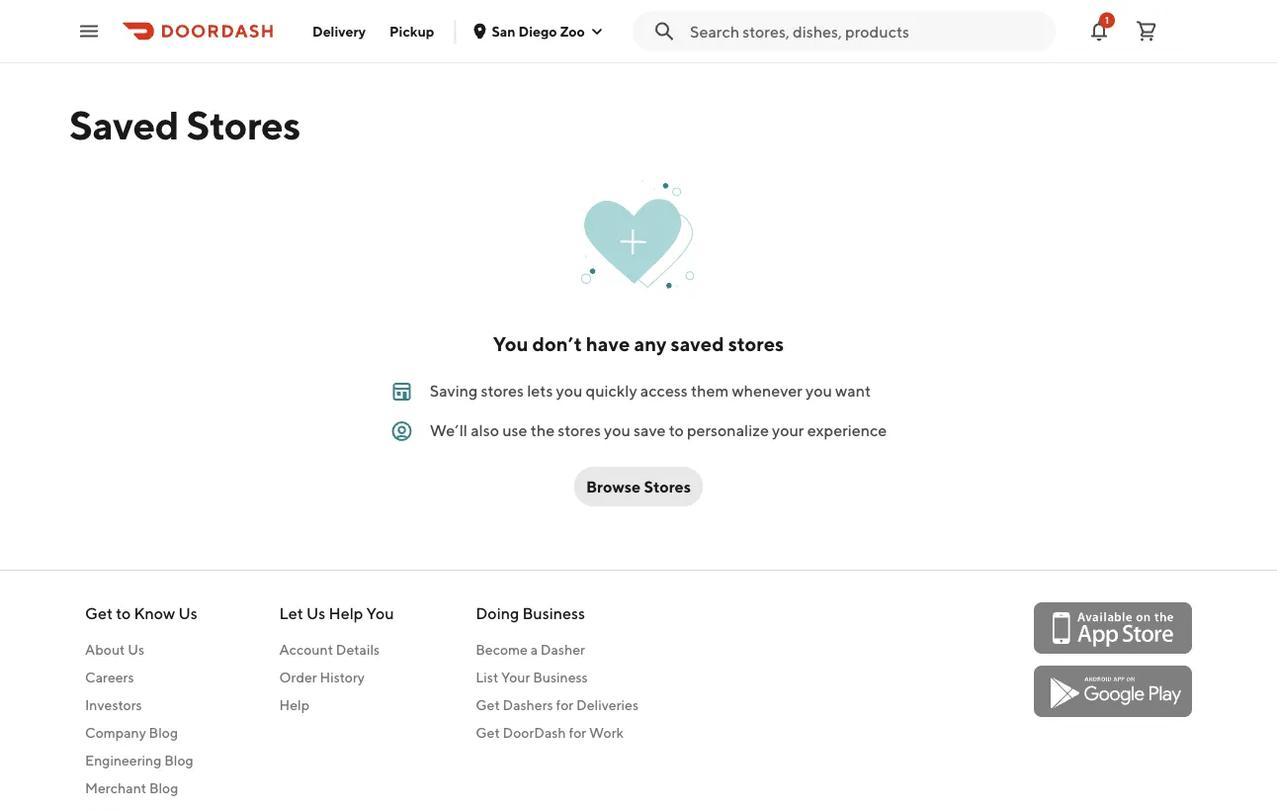 Task type: describe. For each thing, give the bounding box(es) containing it.
get to know us
[[85, 604, 198, 623]]

1
[[1106, 14, 1110, 26]]

get doordash for work
[[476, 724, 624, 741]]

investors
[[85, 697, 142, 713]]

details
[[336, 641, 380, 658]]

also
[[471, 421, 499, 440]]

0 items, open order cart image
[[1135, 19, 1159, 43]]

company
[[85, 724, 146, 741]]

company blog
[[85, 724, 178, 741]]

list your business link
[[476, 668, 639, 687]]

know
[[134, 604, 175, 623]]

deliveries
[[577, 697, 639, 713]]

investors link
[[85, 695, 198, 715]]

saved stores
[[69, 101, 301, 148]]

your
[[772, 421, 805, 440]]

2 horizontal spatial you
[[806, 381, 833, 400]]

want
[[836, 381, 871, 400]]

1 horizontal spatial stores
[[558, 421, 601, 440]]

1 vertical spatial to
[[116, 604, 131, 623]]

1 horizontal spatial you
[[493, 332, 529, 356]]

doing
[[476, 604, 519, 623]]

get for get to know us
[[85, 604, 113, 623]]

engineering blog link
[[85, 751, 198, 770]]

you don't have any saved stores
[[493, 332, 784, 356]]

any
[[634, 332, 667, 356]]

for for dashers
[[556, 697, 574, 713]]

zoo
[[560, 23, 585, 39]]

1 vertical spatial you
[[367, 604, 394, 623]]

merchant
[[85, 780, 146, 796]]

0 horizontal spatial you
[[556, 381, 583, 400]]

blog for engineering blog
[[164, 752, 193, 768]]

careers link
[[85, 668, 198, 687]]

1 vertical spatial stores
[[481, 381, 524, 400]]

delivery button
[[301, 15, 378, 47]]

saved
[[671, 332, 725, 356]]

use
[[503, 421, 528, 440]]

dasher
[[541, 641, 585, 658]]

access
[[641, 381, 688, 400]]

get for get doordash for work
[[476, 724, 500, 741]]

us for about us
[[128, 641, 144, 658]]

about
[[85, 641, 125, 658]]

dashers
[[503, 697, 554, 713]]

1 vertical spatial business
[[533, 669, 588, 685]]

engineering
[[85, 752, 162, 768]]

merchant blog link
[[85, 778, 198, 798]]

about us link
[[85, 640, 198, 660]]

them
[[691, 381, 729, 400]]

careers
[[85, 669, 134, 685]]

list
[[476, 669, 499, 685]]

browse stores
[[586, 477, 691, 496]]

0 vertical spatial to
[[669, 421, 684, 440]]

account
[[279, 641, 333, 658]]

become a dasher link
[[476, 640, 639, 660]]

pickup
[[390, 23, 435, 39]]

notification bell image
[[1088, 19, 1112, 43]]

blog for merchant blog
[[149, 780, 178, 796]]



Task type: locate. For each thing, give the bounding box(es) containing it.
0 vertical spatial blog
[[149, 724, 178, 741]]

2 vertical spatial blog
[[149, 780, 178, 796]]

1 horizontal spatial us
[[178, 604, 198, 623]]

us right let
[[307, 604, 326, 623]]

doordash
[[503, 724, 566, 741]]

get left doordash
[[476, 724, 500, 741]]

us
[[178, 604, 198, 623], [307, 604, 326, 623], [128, 641, 144, 658]]

us right know
[[178, 604, 198, 623]]

business down become a dasher link
[[533, 669, 588, 685]]

for down list your business link
[[556, 697, 574, 713]]

stores left the lets
[[481, 381, 524, 400]]

0 vertical spatial help
[[329, 604, 363, 623]]

2 horizontal spatial us
[[307, 604, 326, 623]]

saving stores lets you quickly access them whenever you want
[[430, 381, 871, 400]]

we'll also use the stores you save to personalize your experience
[[430, 421, 887, 440]]

for for doordash
[[569, 724, 587, 741]]

2 vertical spatial stores
[[558, 421, 601, 440]]

1 horizontal spatial to
[[669, 421, 684, 440]]

doing business
[[476, 604, 585, 623]]

become
[[476, 641, 528, 658]]

you up details
[[367, 604, 394, 623]]

0 horizontal spatial to
[[116, 604, 131, 623]]

blog for company blog
[[149, 724, 178, 741]]

whenever
[[732, 381, 803, 400]]

stores up whenever on the right top of the page
[[729, 332, 784, 356]]

get dashers for deliveries link
[[476, 695, 639, 715]]

delivery
[[313, 23, 366, 39]]

1 horizontal spatial you
[[604, 421, 631, 440]]

0 vertical spatial get
[[85, 604, 113, 623]]

lets
[[527, 381, 553, 400]]

us up 'careers' link
[[128, 641, 144, 658]]

stores for browse stores
[[644, 477, 691, 496]]

get dashers for deliveries
[[476, 697, 639, 713]]

become a dasher
[[476, 641, 585, 658]]

saving
[[430, 381, 478, 400]]

you left want
[[806, 381, 833, 400]]

1 vertical spatial for
[[569, 724, 587, 741]]

san diego zoo
[[492, 23, 585, 39]]

for left the work
[[569, 724, 587, 741]]

browse
[[586, 477, 641, 496]]

blog down 'engineering blog' link
[[149, 780, 178, 796]]

stores
[[729, 332, 784, 356], [481, 381, 524, 400], [558, 421, 601, 440]]

order
[[279, 669, 317, 685]]

engineering blog
[[85, 752, 193, 768]]

a
[[531, 641, 538, 658]]

help down order on the bottom
[[279, 697, 310, 713]]

0 horizontal spatial stores
[[481, 381, 524, 400]]

0 vertical spatial business
[[523, 604, 585, 623]]

0 horizontal spatial help
[[279, 697, 310, 713]]

list your business
[[476, 669, 588, 685]]

0 horizontal spatial stores
[[187, 101, 301, 148]]

blog down the investors "link"
[[149, 724, 178, 741]]

account details
[[279, 641, 380, 658]]

you left don't
[[493, 332, 529, 356]]

help
[[329, 604, 363, 623], [279, 697, 310, 713]]

don't
[[533, 332, 582, 356]]

open menu image
[[77, 19, 101, 43]]

for inside "link"
[[556, 697, 574, 713]]

saved
[[69, 101, 179, 148]]

experience
[[808, 421, 887, 440]]

get for get dashers for deliveries
[[476, 697, 500, 713]]

work
[[589, 724, 624, 741]]

get doordash for work link
[[476, 723, 639, 743]]

save
[[634, 421, 666, 440]]

2 vertical spatial get
[[476, 724, 500, 741]]

you
[[556, 381, 583, 400], [806, 381, 833, 400], [604, 421, 631, 440]]

blog down company blog link at the left bottom of the page
[[164, 752, 193, 768]]

merchant blog
[[85, 780, 178, 796]]

for
[[556, 697, 574, 713], [569, 724, 587, 741]]

browse stores button
[[575, 467, 703, 506]]

we'll
[[430, 421, 468, 440]]

quickly
[[586, 381, 638, 400]]

0 horizontal spatial you
[[367, 604, 394, 623]]

let us help you
[[279, 604, 394, 623]]

history
[[320, 669, 365, 685]]

order history link
[[279, 668, 394, 687]]

help link
[[279, 695, 394, 715]]

get up about
[[85, 604, 113, 623]]

about us
[[85, 641, 144, 658]]

diego
[[519, 23, 557, 39]]

get
[[85, 604, 113, 623], [476, 697, 500, 713], [476, 724, 500, 741]]

1 vertical spatial blog
[[164, 752, 193, 768]]

have
[[586, 332, 630, 356]]

business up become a dasher link
[[523, 604, 585, 623]]

account details link
[[279, 640, 394, 660]]

0 vertical spatial for
[[556, 697, 574, 713]]

1 horizontal spatial stores
[[644, 477, 691, 496]]

you right the lets
[[556, 381, 583, 400]]

us for let us help you
[[307, 604, 326, 623]]

2 horizontal spatial stores
[[729, 332, 784, 356]]

0 horizontal spatial us
[[128, 641, 144, 658]]

Store search: begin typing to search for stores available on DoorDash text field
[[690, 20, 1044, 42]]

stores inside button
[[644, 477, 691, 496]]

you
[[493, 332, 529, 356], [367, 604, 394, 623]]

help up account details link
[[329, 604, 363, 623]]

you left save
[[604, 421, 631, 440]]

0 vertical spatial stores
[[729, 332, 784, 356]]

stores right the
[[558, 421, 601, 440]]

1 vertical spatial stores
[[644, 477, 691, 496]]

business
[[523, 604, 585, 623], [533, 669, 588, 685]]

stores for saved stores
[[187, 101, 301, 148]]

1 vertical spatial help
[[279, 697, 310, 713]]

to
[[669, 421, 684, 440], [116, 604, 131, 623]]

0 vertical spatial stores
[[187, 101, 301, 148]]

san diego zoo button
[[472, 23, 605, 39]]

order history
[[279, 669, 365, 685]]

1 vertical spatial get
[[476, 697, 500, 713]]

get inside "link"
[[476, 697, 500, 713]]

let
[[279, 604, 303, 623]]

company blog link
[[85, 723, 198, 743]]

the
[[531, 421, 555, 440]]

your
[[501, 669, 530, 685]]

pickup button
[[378, 15, 446, 47]]

to left know
[[116, 604, 131, 623]]

stores
[[187, 101, 301, 148], [644, 477, 691, 496]]

blog
[[149, 724, 178, 741], [164, 752, 193, 768], [149, 780, 178, 796]]

personalize
[[687, 421, 769, 440]]

san
[[492, 23, 516, 39]]

0 vertical spatial you
[[493, 332, 529, 356]]

to right save
[[669, 421, 684, 440]]

1 horizontal spatial help
[[329, 604, 363, 623]]

get down list
[[476, 697, 500, 713]]



Task type: vqa. For each thing, say whether or not it's contained in the screenshot.
spend
no



